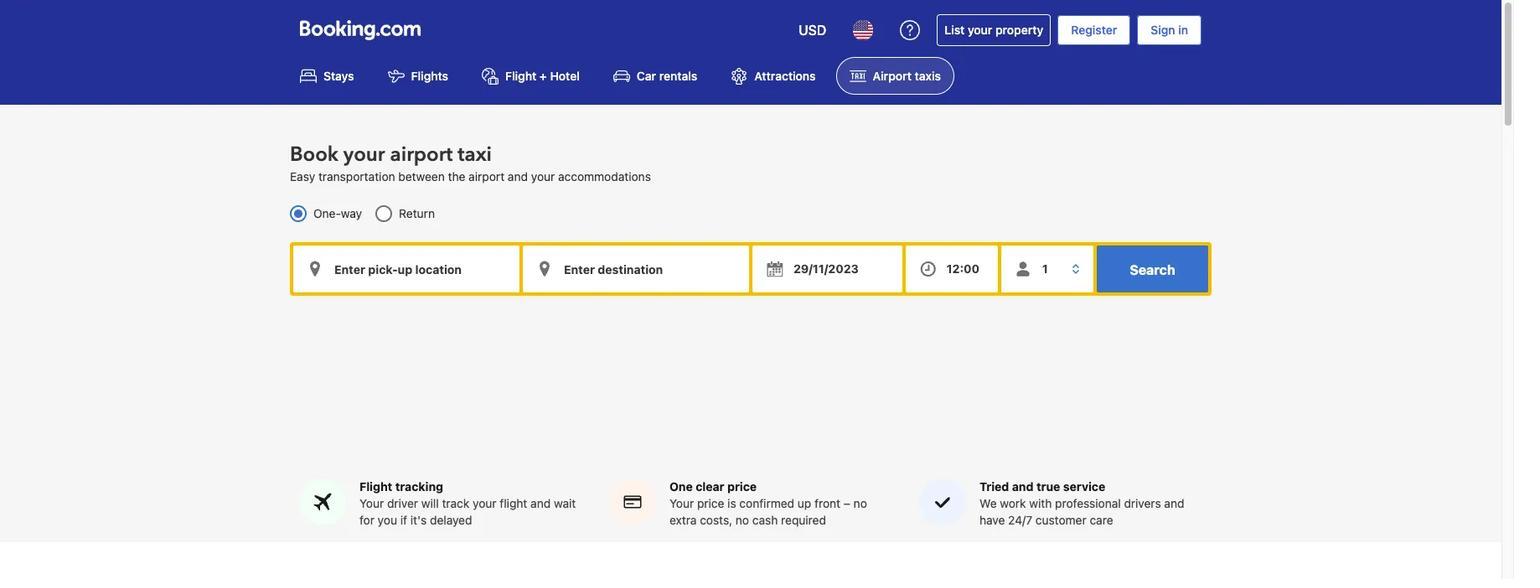 Task type: describe. For each thing, give the bounding box(es) containing it.
Enter pick-up location text field
[[293, 246, 520, 293]]

you
[[378, 513, 397, 528]]

it's
[[411, 513, 427, 528]]

track
[[442, 497, 470, 511]]

care
[[1090, 513, 1114, 528]]

your up transportation
[[344, 141, 385, 169]]

cash
[[753, 513, 778, 528]]

up
[[798, 497, 812, 511]]

service
[[1064, 480, 1106, 494]]

professional
[[1056, 497, 1121, 511]]

12:00 button
[[906, 246, 998, 293]]

is
[[728, 497, 737, 511]]

one clear price your price is confirmed up front – no extra costs, no cash required
[[670, 480, 868, 528]]

Enter destination text field
[[523, 246, 750, 293]]

and inside book your airport taxi easy transportation between the airport and your accommodations
[[508, 170, 528, 184]]

flight + hotel link
[[469, 57, 593, 95]]

0 vertical spatial no
[[854, 497, 868, 511]]

taxi
[[458, 141, 492, 169]]

–
[[844, 497, 851, 511]]

stays
[[324, 69, 354, 83]]

usd button
[[789, 10, 837, 50]]

taxis
[[915, 69, 941, 83]]

tracking
[[395, 480, 444, 494]]

sign in
[[1151, 23, 1189, 37]]

flights link
[[374, 57, 462, 95]]

will
[[422, 497, 439, 511]]

costs,
[[700, 513, 733, 528]]

property
[[996, 23, 1044, 37]]

clear
[[696, 480, 725, 494]]

attractions link
[[718, 57, 830, 95]]

1 vertical spatial no
[[736, 513, 750, 528]]

car rentals
[[637, 69, 698, 83]]

and right drivers
[[1165, 497, 1185, 511]]

29/11/2023
[[794, 262, 859, 276]]

one-way
[[314, 206, 362, 221]]

register
[[1072, 23, 1118, 37]]

usd
[[799, 23, 827, 38]]

confirmed
[[740, 497, 795, 511]]

and inside flight tracking your driver will track your flight and wait for you if it's delayed
[[531, 497, 551, 511]]

your inside one clear price your price is confirmed up front – no extra costs, no cash required
[[670, 497, 694, 511]]

flights
[[411, 69, 449, 83]]

24/7
[[1009, 513, 1033, 528]]

your right list
[[968, 23, 993, 37]]

between
[[399, 170, 445, 184]]

list your property
[[945, 23, 1044, 37]]

easy
[[290, 170, 315, 184]]



Task type: vqa. For each thing, say whether or not it's contained in the screenshot.


Task type: locate. For each thing, give the bounding box(es) containing it.
transportation
[[319, 170, 395, 184]]

your left accommodations
[[531, 170, 555, 184]]

0 vertical spatial price
[[728, 480, 757, 494]]

price up is
[[728, 480, 757, 494]]

hotel
[[550, 69, 580, 83]]

search button
[[1097, 246, 1209, 293]]

airport taxis
[[873, 69, 941, 83]]

work
[[1000, 497, 1027, 511]]

airport up between
[[390, 141, 453, 169]]

1 horizontal spatial airport
[[469, 170, 505, 184]]

your right track
[[473, 497, 497, 511]]

1 horizontal spatial price
[[728, 480, 757, 494]]

12:00
[[947, 262, 980, 276]]

book
[[290, 141, 339, 169]]

airport taxis link
[[836, 57, 955, 95]]

flight + hotel
[[506, 69, 580, 83]]

in
[[1179, 23, 1189, 37]]

airport
[[873, 69, 912, 83]]

tried
[[980, 480, 1010, 494]]

and up work
[[1013, 480, 1034, 494]]

1 vertical spatial airport
[[469, 170, 505, 184]]

for
[[360, 513, 375, 528]]

list your property link
[[938, 14, 1052, 46]]

flight for flight tracking your driver will track your flight and wait for you if it's delayed
[[360, 480, 393, 494]]

0 horizontal spatial your
[[360, 497, 384, 511]]

flight up driver
[[360, 480, 393, 494]]

driver
[[387, 497, 418, 511]]

your
[[968, 23, 993, 37], [344, 141, 385, 169], [531, 170, 555, 184], [473, 497, 497, 511]]

0 vertical spatial airport
[[390, 141, 453, 169]]

your inside flight tracking your driver will track your flight and wait for you if it's delayed
[[473, 497, 497, 511]]

tried and true service we work with professional drivers and have 24/7 customer care
[[980, 480, 1185, 528]]

airport
[[390, 141, 453, 169], [469, 170, 505, 184]]

no down is
[[736, 513, 750, 528]]

search
[[1130, 263, 1176, 278]]

1 horizontal spatial flight
[[506, 69, 537, 83]]

flight tracking your driver will track your flight and wait for you if it's delayed
[[360, 480, 576, 528]]

1 your from the left
[[360, 497, 384, 511]]

drivers
[[1125, 497, 1162, 511]]

your up "for"
[[360, 497, 384, 511]]

no right –
[[854, 497, 868, 511]]

one-
[[314, 206, 341, 221]]

delayed
[[430, 513, 472, 528]]

29/11/2023 button
[[753, 246, 903, 293]]

1 horizontal spatial no
[[854, 497, 868, 511]]

front
[[815, 497, 841, 511]]

stays link
[[287, 57, 368, 95]]

return
[[399, 206, 435, 221]]

sign
[[1151, 23, 1176, 37]]

your inside flight tracking your driver will track your flight and wait for you if it's delayed
[[360, 497, 384, 511]]

your
[[360, 497, 384, 511], [670, 497, 694, 511]]

required
[[781, 513, 827, 528]]

and right the
[[508, 170, 528, 184]]

customer
[[1036, 513, 1087, 528]]

0 horizontal spatial flight
[[360, 480, 393, 494]]

0 horizontal spatial no
[[736, 513, 750, 528]]

register link
[[1058, 15, 1131, 45]]

flight left +
[[506, 69, 537, 83]]

no
[[854, 497, 868, 511], [736, 513, 750, 528]]

car
[[637, 69, 657, 83]]

flight
[[500, 497, 528, 511]]

1 vertical spatial flight
[[360, 480, 393, 494]]

and
[[508, 170, 528, 184], [1013, 480, 1034, 494], [531, 497, 551, 511], [1165, 497, 1185, 511]]

2 your from the left
[[670, 497, 694, 511]]

the
[[448, 170, 466, 184]]

sign in link
[[1138, 15, 1202, 45]]

extra
[[670, 513, 697, 528]]

your down one
[[670, 497, 694, 511]]

way
[[341, 206, 362, 221]]

flight for flight + hotel
[[506, 69, 537, 83]]

if
[[401, 513, 407, 528]]

book your airport taxi easy transportation between the airport and your accommodations
[[290, 141, 651, 184]]

we
[[980, 497, 997, 511]]

price down clear
[[697, 497, 725, 511]]

car rentals link
[[600, 57, 711, 95]]

1 horizontal spatial your
[[670, 497, 694, 511]]

+
[[540, 69, 547, 83]]

0 horizontal spatial price
[[697, 497, 725, 511]]

attractions
[[755, 69, 816, 83]]

rentals
[[660, 69, 698, 83]]

flight
[[506, 69, 537, 83], [360, 480, 393, 494]]

0 horizontal spatial airport
[[390, 141, 453, 169]]

with
[[1030, 497, 1052, 511]]

booking.com online hotel reservations image
[[300, 20, 421, 40]]

wait
[[554, 497, 576, 511]]

flight inside flight tracking your driver will track your flight and wait for you if it's delayed
[[360, 480, 393, 494]]

0 vertical spatial flight
[[506, 69, 537, 83]]

price
[[728, 480, 757, 494], [697, 497, 725, 511]]

true
[[1037, 480, 1061, 494]]

have
[[980, 513, 1006, 528]]

airport down taxi
[[469, 170, 505, 184]]

and left wait
[[531, 497, 551, 511]]

list
[[945, 23, 965, 37]]

accommodations
[[558, 170, 651, 184]]

one
[[670, 480, 693, 494]]

1 vertical spatial price
[[697, 497, 725, 511]]



